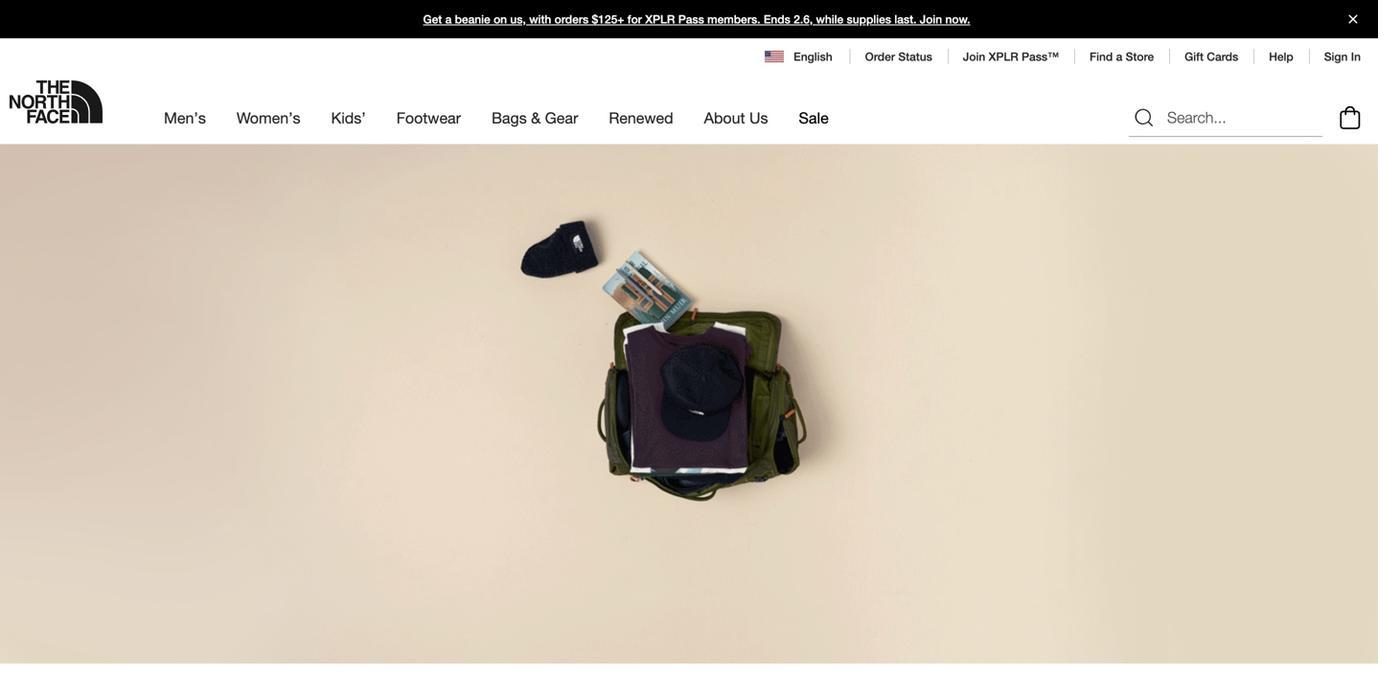 Task type: vqa. For each thing, say whether or not it's contained in the screenshot.
the $260.00
no



Task type: locate. For each thing, give the bounding box(es) containing it.
help
[[1269, 50, 1294, 63]]

a
[[445, 12, 452, 26], [1116, 50, 1123, 63]]

1 vertical spatial xplr
[[989, 50, 1019, 63]]

women's
[[237, 109, 301, 127]]

women's link
[[237, 92, 301, 144]]

the north face home page image
[[10, 81, 103, 124]]

xplr
[[645, 12, 675, 26], [989, 50, 1019, 63]]

in
[[1351, 50, 1361, 63]]

join down now. at the right top of the page
[[963, 50, 986, 63]]

join right "last."
[[920, 12, 942, 26]]

bags & gear link
[[492, 92, 578, 144]]

1 horizontal spatial join
[[963, 50, 986, 63]]

bags & gear
[[492, 109, 578, 127]]

status
[[899, 50, 933, 63]]

view cart image
[[1335, 104, 1366, 132]]

ends
[[764, 12, 791, 26]]

bags
[[492, 109, 527, 127]]

xplr right for
[[645, 12, 675, 26]]

0 vertical spatial xplr
[[645, 12, 675, 26]]

join
[[920, 12, 942, 26], [963, 50, 986, 63]]

1 vertical spatial a
[[1116, 50, 1123, 63]]

order status link
[[865, 50, 933, 63]]

orders
[[555, 12, 589, 26]]

0 vertical spatial a
[[445, 12, 452, 26]]

a right find
[[1116, 50, 1123, 63]]

now.
[[946, 12, 971, 26]]

a for get
[[445, 12, 452, 26]]

search all image
[[1133, 106, 1156, 130]]

a for find
[[1116, 50, 1123, 63]]

order status
[[865, 50, 933, 63]]

find
[[1090, 50, 1113, 63]]

us
[[750, 109, 768, 127]]

with
[[529, 12, 552, 26]]

pass™
[[1022, 50, 1059, 63]]

members.
[[708, 12, 761, 26]]

get
[[423, 12, 442, 26]]

a right the get
[[445, 12, 452, 26]]

1 horizontal spatial a
[[1116, 50, 1123, 63]]

about us link
[[704, 92, 768, 144]]

order
[[865, 50, 895, 63]]

main content
[[0, 144, 1378, 699]]

0 horizontal spatial xplr
[[645, 12, 675, 26]]

english
[[794, 50, 833, 63]]

sign
[[1325, 50, 1348, 63]]

cards
[[1207, 50, 1239, 63]]

xplr left pass™
[[989, 50, 1019, 63]]

1 vertical spatial join
[[963, 50, 986, 63]]

kids' link
[[331, 92, 366, 144]]

1 horizontal spatial xplr
[[989, 50, 1019, 63]]

renewed
[[609, 109, 674, 127]]

Search search field
[[1129, 99, 1323, 137]]

sale link
[[799, 92, 829, 144]]

0 horizontal spatial join
[[920, 12, 942, 26]]

0 horizontal spatial a
[[445, 12, 452, 26]]



Task type: describe. For each thing, give the bounding box(es) containing it.
2.6,
[[794, 12, 813, 26]]

kids'
[[331, 109, 366, 127]]

about
[[704, 109, 745, 127]]

last.
[[895, 12, 917, 26]]

sale
[[799, 109, 829, 127]]

get a beanie on us, with orders $125+ for xplr pass members. ends 2.6, while supplies last. join now. link
[[0, 0, 1378, 38]]

footwear link
[[397, 92, 461, 144]]

&
[[531, 109, 541, 127]]

us,
[[510, 12, 526, 26]]

gear
[[545, 109, 578, 127]]

sign in
[[1325, 50, 1361, 63]]

gift cards link
[[1185, 50, 1239, 63]]

gift
[[1185, 50, 1204, 63]]

sign in button
[[1325, 50, 1361, 63]]

get a beanie on us, with orders $125+ for xplr pass members. ends 2.6, while supplies last. join now.
[[423, 12, 971, 26]]

about us
[[704, 109, 768, 127]]

join xplr pass™
[[963, 50, 1059, 63]]

$125+
[[592, 12, 624, 26]]

gift cards
[[1185, 50, 1239, 63]]

renewed link
[[609, 92, 674, 144]]

stop motion studio gift of a base camp voyager from the north face getting loaded with gear. image
[[0, 144, 1378, 665]]

english link
[[765, 48, 835, 65]]

men's link
[[164, 92, 206, 144]]

find a store link
[[1090, 50, 1154, 63]]

pass
[[678, 12, 704, 26]]

beanie
[[455, 12, 491, 26]]

find a store
[[1090, 50, 1154, 63]]

help link
[[1269, 50, 1294, 63]]

men's
[[164, 109, 206, 127]]

close image
[[1341, 15, 1366, 23]]

for
[[628, 12, 642, 26]]

join xplr pass™ link
[[963, 50, 1059, 63]]

on
[[494, 12, 507, 26]]

0 vertical spatial join
[[920, 12, 942, 26]]

while
[[816, 12, 844, 26]]

store
[[1126, 50, 1154, 63]]

supplies
[[847, 12, 892, 26]]

footwear
[[397, 109, 461, 127]]



